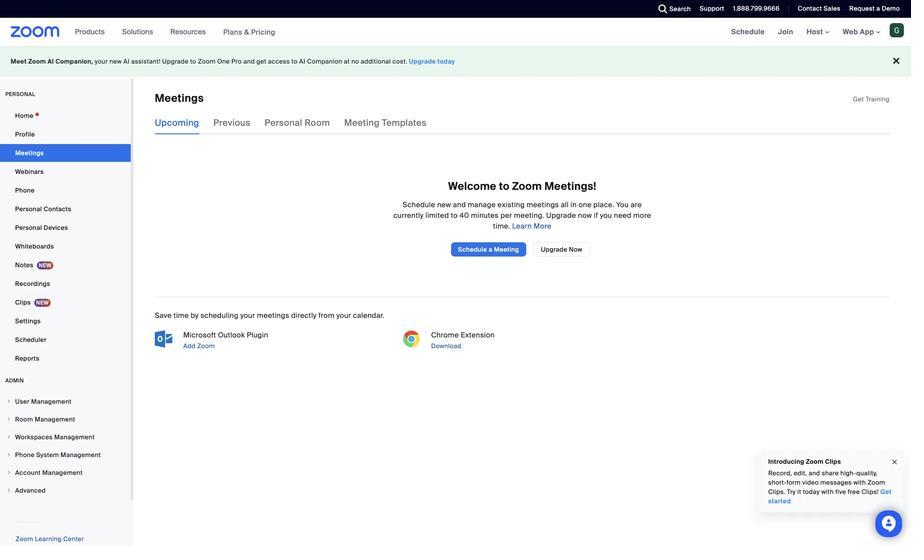 Task type: describe. For each thing, give the bounding box(es) containing it.
you
[[600, 211, 612, 220]]

banner containing products
[[0, 18, 911, 47]]

upgrade inside schedule new and manage existing meetings all in one place. you are currently limited to 40 minutes per meeting. upgrade now if you need more time.
[[546, 211, 576, 220]]

right image for room
[[6, 417, 12, 422]]

introducing zoom clips
[[769, 458, 841, 466]]

plans & pricing
[[223, 27, 275, 37]]

phone link
[[0, 182, 131, 199]]

advanced
[[15, 487, 46, 495]]

schedule a meeting button
[[451, 242, 526, 257]]

training
[[866, 95, 890, 103]]

save time by scheduling your meetings directly from your calendar.
[[155, 311, 385, 320]]

center
[[63, 535, 84, 543]]

management for workspaces management
[[54, 433, 95, 442]]

upgrade inside upgrade now button
[[541, 246, 568, 254]]

more
[[634, 211, 652, 220]]

one
[[217, 57, 230, 65]]

meetings for your
[[257, 311, 289, 320]]

companion,
[[55, 57, 93, 65]]

one
[[579, 200, 592, 210]]

five
[[836, 488, 847, 496]]

get training link
[[853, 95, 890, 103]]

download link
[[430, 341, 642, 352]]

zoom up the edit,
[[806, 458, 824, 466]]

microsoft outlook plugin add zoom
[[183, 331, 268, 350]]

right image for workspaces
[[6, 435, 12, 440]]

to right access
[[292, 57, 298, 65]]

now
[[578, 211, 592, 220]]

product information navigation
[[68, 18, 282, 47]]

microsoft
[[183, 331, 216, 340]]

to down resources dropdown button in the left of the page
[[190, 57, 196, 65]]

upgrade now button
[[534, 242, 590, 257]]

today inside meet zoom ai companion, footer
[[438, 57, 455, 65]]

1 horizontal spatial with
[[854, 479, 866, 487]]

at
[[344, 57, 350, 65]]

learn more link
[[510, 222, 552, 231]]

management inside phone system management menu item
[[61, 451, 101, 459]]

2 horizontal spatial your
[[337, 311, 351, 320]]

messages
[[821, 479, 852, 487]]

schedule for schedule
[[732, 27, 765, 36]]

sales
[[824, 4, 841, 12]]

get for get started
[[881, 488, 892, 496]]

whiteboards
[[15, 243, 54, 251]]

new inside meet zoom ai companion, footer
[[110, 57, 122, 65]]

recordings link
[[0, 275, 131, 293]]

web
[[843, 27, 859, 36]]

share
[[822, 470, 839, 478]]

templates
[[382, 117, 427, 129]]

1.888.799.9666 button up join
[[727, 0, 782, 18]]

schedule for schedule a meeting
[[458, 246, 487, 254]]

room inside tabs of meeting tab list
[[305, 117, 330, 129]]

plugin
[[247, 331, 268, 340]]

zoom inside microsoft outlook plugin add zoom
[[197, 342, 215, 350]]

1 ai from the left
[[48, 57, 54, 65]]

download
[[431, 342, 462, 350]]

in
[[571, 200, 577, 210]]

cost.
[[393, 57, 408, 65]]

a for schedule
[[489, 246, 493, 254]]

solutions
[[122, 27, 153, 36]]

clips!
[[862, 488, 879, 496]]

save
[[155, 311, 172, 320]]

outlook
[[218, 331, 245, 340]]

right image
[[6, 399, 12, 405]]

phone system management menu item
[[0, 447, 131, 464]]

personal contacts
[[15, 205, 71, 213]]

user management
[[15, 398, 72, 406]]

personal for personal devices
[[15, 224, 42, 232]]

contact sales
[[798, 4, 841, 12]]

advanced menu item
[[0, 482, 131, 499]]

and for schedule new and manage existing meetings all in one place. you are currently limited to 40 minutes per meeting. upgrade now if you need more time.
[[453, 200, 466, 210]]

manage
[[468, 200, 496, 210]]

resources button
[[171, 18, 210, 46]]

join
[[778, 27, 794, 36]]

add zoom link
[[182, 341, 394, 352]]

companion
[[307, 57, 342, 65]]

right image for account
[[6, 470, 12, 476]]

and inside meet zoom ai companion, footer
[[244, 57, 255, 65]]

schedule new and manage existing meetings all in one place. you are currently limited to 40 minutes per meeting. upgrade now if you need more time.
[[393, 200, 652, 231]]

1 horizontal spatial meetings
[[155, 91, 204, 105]]

meeting inside schedule a meeting button
[[494, 246, 519, 254]]

free
[[848, 488, 860, 496]]

meeting inside tabs of meeting tab list
[[344, 117, 380, 129]]

assistant!
[[131, 57, 161, 65]]

meet zoom ai companion, your new ai assistant! upgrade to zoom one pro and get access to ai companion at no additional cost. upgrade today
[[11, 57, 455, 65]]

get started
[[769, 488, 892, 506]]

to inside schedule new and manage existing meetings all in one place. you are currently limited to 40 minutes per meeting. upgrade now if you need more time.
[[451, 211, 458, 220]]

workspaces
[[15, 433, 53, 442]]

products button
[[75, 18, 109, 46]]

all
[[561, 200, 569, 210]]

profile picture image
[[890, 23, 904, 37]]

quality,
[[857, 470, 878, 478]]

pro
[[232, 57, 242, 65]]

zoom logo image
[[11, 26, 59, 37]]

clips link
[[0, 294, 131, 312]]

room management
[[15, 416, 75, 424]]

get training
[[853, 95, 890, 103]]

profile
[[15, 130, 35, 138]]

workspaces management
[[15, 433, 95, 442]]

it
[[798, 488, 802, 496]]

personal for personal contacts
[[15, 205, 42, 213]]

host button
[[807, 27, 830, 36]]

right image for phone
[[6, 453, 12, 458]]

meetings link
[[0, 144, 131, 162]]

system
[[36, 451, 59, 459]]

form
[[787, 479, 801, 487]]

account management menu item
[[0, 465, 131, 482]]

learn more
[[510, 222, 552, 231]]

contact
[[798, 4, 822, 12]]

add
[[183, 342, 196, 350]]

tabs of meeting tab list
[[155, 111, 441, 135]]

resources
[[171, 27, 206, 36]]

video
[[803, 479, 819, 487]]

existing
[[498, 200, 525, 210]]

phone for phone
[[15, 186, 35, 194]]

host
[[807, 27, 825, 36]]

introducing
[[769, 458, 805, 466]]

notes link
[[0, 256, 131, 274]]

join link
[[772, 18, 800, 46]]

get for get training
[[853, 95, 864, 103]]



Task type: vqa. For each thing, say whether or not it's contained in the screenshot.
the top application
no



Task type: locate. For each thing, give the bounding box(es) containing it.
and inside the record, edit, and share high-quality, short-form video messages with zoom clips. try it today with five free clips!
[[809, 470, 821, 478]]

0 vertical spatial meetings
[[155, 91, 204, 105]]

1 vertical spatial meetings
[[15, 149, 44, 157]]

a inside button
[[489, 246, 493, 254]]

meetings inside schedule new and manage existing meetings all in one place. you are currently limited to 40 minutes per meeting. upgrade now if you need more time.
[[527, 200, 559, 210]]

1 horizontal spatial a
[[877, 4, 881, 12]]

2 horizontal spatial and
[[809, 470, 821, 478]]

0 vertical spatial and
[[244, 57, 255, 65]]

0 horizontal spatial today
[[438, 57, 455, 65]]

2 horizontal spatial ai
[[299, 57, 306, 65]]

&
[[244, 27, 249, 37]]

right image left workspaces
[[6, 435, 12, 440]]

get inside get started
[[881, 488, 892, 496]]

products
[[75, 27, 105, 36]]

2 right image from the top
[[6, 435, 12, 440]]

web app button
[[843, 27, 881, 36]]

room inside menu item
[[15, 416, 33, 424]]

meetings inside "link"
[[15, 149, 44, 157]]

per
[[501, 211, 512, 220]]

learn
[[512, 222, 532, 231]]

admin
[[5, 377, 24, 385]]

started
[[769, 498, 791, 506]]

right image inside workspaces management menu item
[[6, 435, 12, 440]]

upgrade today link
[[409, 57, 455, 65]]

zoom down microsoft
[[197, 342, 215, 350]]

1 horizontal spatial your
[[240, 311, 255, 320]]

management inside workspaces management menu item
[[54, 433, 95, 442]]

upgrade down all
[[546, 211, 576, 220]]

need
[[614, 211, 632, 220]]

1 vertical spatial today
[[803, 488, 820, 496]]

1 vertical spatial new
[[437, 200, 451, 210]]

phone for phone system management
[[15, 451, 35, 459]]

solutions button
[[122, 18, 157, 46]]

meeting left templates
[[344, 117, 380, 129]]

0 horizontal spatial meetings
[[257, 311, 289, 320]]

2 ai from the left
[[123, 57, 130, 65]]

search
[[670, 5, 691, 13]]

get right clips!
[[881, 488, 892, 496]]

chrome extension download
[[431, 331, 495, 350]]

to up existing
[[499, 180, 510, 193]]

schedule inside schedule new and manage existing meetings all in one place. you are currently limited to 40 minutes per meeting. upgrade now if you need more time.
[[403, 200, 435, 210]]

whiteboards link
[[0, 238, 131, 255]]

0 vertical spatial get
[[853, 95, 864, 103]]

welcome to zoom meetings!
[[448, 180, 597, 193]]

0 horizontal spatial meeting
[[344, 117, 380, 129]]

meetings up plugin
[[257, 311, 289, 320]]

4 right image from the top
[[6, 470, 12, 476]]

by
[[191, 311, 199, 320]]

schedule down 1.888.799.9666
[[732, 27, 765, 36]]

user management menu item
[[0, 393, 131, 410]]

2 phone from the top
[[15, 451, 35, 459]]

right image left the account
[[6, 470, 12, 476]]

and for record, edit, and share high-quality, short-form video messages with zoom clips. try it today with five free clips!
[[809, 470, 821, 478]]

reports
[[15, 355, 39, 363]]

zoom left the "one"
[[198, 57, 216, 65]]

1 horizontal spatial room
[[305, 117, 330, 129]]

1 horizontal spatial meeting
[[494, 246, 519, 254]]

schedule inside button
[[458, 246, 487, 254]]

meetings up "webinars"
[[15, 149, 44, 157]]

upgrade left now
[[541, 246, 568, 254]]

ai left companion
[[299, 57, 306, 65]]

previous
[[214, 117, 251, 129]]

currently
[[393, 211, 424, 220]]

1 horizontal spatial schedule
[[458, 246, 487, 254]]

1 horizontal spatial meetings
[[527, 200, 559, 210]]

1 vertical spatial meetings
[[257, 311, 289, 320]]

right image inside the account management menu item
[[6, 470, 12, 476]]

management inside the account management menu item
[[42, 469, 83, 477]]

user
[[15, 398, 30, 406]]

phone system management
[[15, 451, 101, 459]]

2 horizontal spatial schedule
[[732, 27, 765, 36]]

meet
[[11, 57, 27, 65]]

0 horizontal spatial meetings
[[15, 149, 44, 157]]

management inside room management menu item
[[35, 416, 75, 424]]

and up video
[[809, 470, 821, 478]]

management up the account management menu item
[[61, 451, 101, 459]]

right image left system
[[6, 453, 12, 458]]

0 vertical spatial new
[[110, 57, 122, 65]]

management up the workspaces management
[[35, 416, 75, 424]]

0 vertical spatial a
[[877, 4, 881, 12]]

management up advanced menu item
[[42, 469, 83, 477]]

chrome
[[431, 331, 459, 340]]

1 vertical spatial personal
[[15, 205, 42, 213]]

access
[[268, 57, 290, 65]]

a left demo
[[877, 4, 881, 12]]

directly
[[291, 311, 317, 320]]

3 ai from the left
[[299, 57, 306, 65]]

right image left the advanced
[[6, 488, 12, 494]]

new left assistant!
[[110, 57, 122, 65]]

and up '40'
[[453, 200, 466, 210]]

schedule link
[[725, 18, 772, 46]]

upgrade right cost.
[[409, 57, 436, 65]]

room management menu item
[[0, 411, 131, 428]]

plans & pricing link
[[223, 27, 275, 37], [223, 27, 275, 37]]

phone down "webinars"
[[15, 186, 35, 194]]

personal inside tabs of meeting tab list
[[265, 117, 302, 129]]

get left training
[[853, 95, 864, 103]]

1.888.799.9666 button up schedule link
[[733, 4, 780, 12]]

meetings!
[[545, 180, 597, 193]]

zoom right meet at left top
[[28, 57, 46, 65]]

1 vertical spatial a
[[489, 246, 493, 254]]

upgrade
[[162, 57, 189, 65], [409, 57, 436, 65], [546, 211, 576, 220], [541, 246, 568, 254]]

phone up the account
[[15, 451, 35, 459]]

1 right image from the top
[[6, 417, 12, 422]]

1 vertical spatial meeting
[[494, 246, 519, 254]]

additional
[[361, 57, 391, 65]]

search button
[[652, 0, 693, 18]]

1 vertical spatial phone
[[15, 451, 35, 459]]

1 phone from the top
[[15, 186, 35, 194]]

zoom
[[28, 57, 46, 65], [198, 57, 216, 65], [512, 180, 542, 193], [197, 342, 215, 350], [806, 458, 824, 466], [868, 479, 886, 487], [16, 535, 33, 543]]

1 horizontal spatial and
[[453, 200, 466, 210]]

upgrade down product information navigation
[[162, 57, 189, 65]]

settings link
[[0, 312, 131, 330]]

management inside user management menu item
[[31, 398, 72, 406]]

1.888.799.9666 button
[[727, 0, 782, 18], [733, 4, 780, 12]]

today
[[438, 57, 455, 65], [803, 488, 820, 496]]

extension
[[461, 331, 495, 340]]

right image
[[6, 417, 12, 422], [6, 435, 12, 440], [6, 453, 12, 458], [6, 470, 12, 476], [6, 488, 12, 494]]

0 vertical spatial meetings
[[527, 200, 559, 210]]

new up limited
[[437, 200, 451, 210]]

management for user management
[[31, 398, 72, 406]]

get started link
[[769, 488, 892, 506]]

request a demo
[[850, 4, 900, 12]]

schedule up currently
[[403, 200, 435, 210]]

with up free at bottom
[[854, 479, 866, 487]]

clips inside clips link
[[15, 299, 31, 307]]

0 horizontal spatial with
[[822, 488, 834, 496]]

clips.
[[769, 488, 786, 496]]

0 vertical spatial today
[[438, 57, 455, 65]]

zoom up clips!
[[868, 479, 886, 487]]

high-
[[841, 470, 857, 478]]

personal room
[[265, 117, 330, 129]]

right image inside room management menu item
[[6, 417, 12, 422]]

meeting templates
[[344, 117, 427, 129]]

1 vertical spatial clips
[[826, 458, 841, 466]]

ai left assistant!
[[123, 57, 130, 65]]

and left get
[[244, 57, 255, 65]]

management for account management
[[42, 469, 83, 477]]

management for room management
[[35, 416, 75, 424]]

0 horizontal spatial ai
[[48, 57, 54, 65]]

1 vertical spatial schedule
[[403, 200, 435, 210]]

meetings navigation
[[725, 18, 911, 47]]

today inside the record, edit, and share high-quality, short-form video messages with zoom clips. try it today with five free clips!
[[803, 488, 820, 496]]

admin menu menu
[[0, 393, 131, 500]]

limited
[[426, 211, 449, 220]]

your for meetings
[[240, 311, 255, 320]]

schedule for schedule new and manage existing meetings all in one place. you are currently limited to 40 minutes per meeting. upgrade now if you need more time.
[[403, 200, 435, 210]]

home
[[15, 112, 34, 120]]

2 vertical spatial and
[[809, 470, 821, 478]]

reports link
[[0, 350, 131, 368]]

request a demo link
[[843, 0, 911, 18], [850, 4, 900, 12]]

zoom up existing
[[512, 180, 542, 193]]

2 vertical spatial schedule
[[458, 246, 487, 254]]

0 horizontal spatial clips
[[15, 299, 31, 307]]

1 vertical spatial get
[[881, 488, 892, 496]]

request
[[850, 4, 875, 12]]

schedule down '40'
[[458, 246, 487, 254]]

meeting
[[344, 117, 380, 129], [494, 246, 519, 254]]

0 horizontal spatial and
[[244, 57, 255, 65]]

1 horizontal spatial clips
[[826, 458, 841, 466]]

no
[[352, 57, 359, 65]]

personal
[[265, 117, 302, 129], [15, 205, 42, 213], [15, 224, 42, 232]]

zoom inside the record, edit, and share high-quality, short-form video messages with zoom clips. try it today with five free clips!
[[868, 479, 886, 487]]

0 vertical spatial with
[[854, 479, 866, 487]]

contacts
[[44, 205, 71, 213]]

web app
[[843, 27, 875, 36]]

upcoming
[[155, 117, 199, 129]]

banner
[[0, 18, 911, 47]]

0 horizontal spatial schedule
[[403, 200, 435, 210]]

personal for personal room
[[265, 117, 302, 129]]

phone inside 'link'
[[15, 186, 35, 194]]

0 vertical spatial schedule
[[732, 27, 765, 36]]

schedule inside meetings navigation
[[732, 27, 765, 36]]

meetings up upcoming on the left top of page
[[155, 91, 204, 105]]

close image
[[891, 457, 899, 468]]

with
[[854, 479, 866, 487], [822, 488, 834, 496]]

management down room management menu item
[[54, 433, 95, 442]]

time
[[174, 311, 189, 320]]

5 right image from the top
[[6, 488, 12, 494]]

0 horizontal spatial get
[[853, 95, 864, 103]]

0 horizontal spatial room
[[15, 416, 33, 424]]

right image inside phone system management menu item
[[6, 453, 12, 458]]

your up plugin
[[240, 311, 255, 320]]

1 horizontal spatial get
[[881, 488, 892, 496]]

clips up "share"
[[826, 458, 841, 466]]

minutes
[[471, 211, 499, 220]]

contact sales link
[[792, 0, 843, 18], [798, 4, 841, 12]]

settings
[[15, 317, 41, 325]]

clips up settings
[[15, 299, 31, 307]]

3 right image from the top
[[6, 453, 12, 458]]

a down minutes
[[489, 246, 493, 254]]

phone inside menu item
[[15, 451, 35, 459]]

0 horizontal spatial a
[[489, 246, 493, 254]]

new
[[110, 57, 122, 65], [437, 200, 451, 210]]

meetings for existing
[[527, 200, 559, 210]]

a
[[877, 4, 881, 12], [489, 246, 493, 254]]

management up room management
[[31, 398, 72, 406]]

new inside schedule new and manage existing meetings all in one place. you are currently limited to 40 minutes per meeting. upgrade now if you need more time.
[[437, 200, 451, 210]]

to left '40'
[[451, 211, 458, 220]]

0 vertical spatial room
[[305, 117, 330, 129]]

meeting down "time."
[[494, 246, 519, 254]]

1 vertical spatial room
[[15, 416, 33, 424]]

1 vertical spatial with
[[822, 488, 834, 496]]

edit,
[[794, 470, 807, 478]]

workspaces management menu item
[[0, 429, 131, 446]]

meet zoom ai companion, footer
[[0, 46, 911, 77]]

place.
[[594, 200, 615, 210]]

are
[[631, 200, 642, 210]]

1 horizontal spatial today
[[803, 488, 820, 496]]

meetings up the meeting.
[[527, 200, 559, 210]]

0 vertical spatial phone
[[15, 186, 35, 194]]

your right "from" in the left of the page
[[337, 311, 351, 320]]

ai left companion,
[[48, 57, 54, 65]]

personal menu menu
[[0, 107, 131, 369]]

1 horizontal spatial new
[[437, 200, 451, 210]]

try
[[787, 488, 796, 496]]

your for new
[[95, 57, 108, 65]]

schedule a meeting
[[458, 246, 519, 254]]

0 horizontal spatial your
[[95, 57, 108, 65]]

zoom learning center
[[16, 535, 84, 543]]

now
[[569, 246, 583, 254]]

and
[[244, 57, 255, 65], [453, 200, 466, 210], [809, 470, 821, 478]]

zoom left learning
[[16, 535, 33, 543]]

0 vertical spatial personal
[[265, 117, 302, 129]]

1 vertical spatial and
[[453, 200, 466, 210]]

scheduler
[[15, 336, 46, 344]]

record, edit, and share high-quality, short-form video messages with zoom clips. try it today with five free clips!
[[769, 470, 886, 496]]

support
[[700, 4, 724, 12]]

40
[[460, 211, 469, 220]]

your inside meet zoom ai companion, footer
[[95, 57, 108, 65]]

with down messages
[[822, 488, 834, 496]]

0 vertical spatial meeting
[[344, 117, 380, 129]]

1 horizontal spatial ai
[[123, 57, 130, 65]]

right image down right image
[[6, 417, 12, 422]]

0 horizontal spatial new
[[110, 57, 122, 65]]

your right companion,
[[95, 57, 108, 65]]

a for request
[[877, 4, 881, 12]]

and inside schedule new and manage existing meetings all in one place. you are currently limited to 40 minutes per meeting. upgrade now if you need more time.
[[453, 200, 466, 210]]

right image inside advanced menu item
[[6, 488, 12, 494]]

time.
[[493, 222, 510, 231]]

2 vertical spatial personal
[[15, 224, 42, 232]]

0 vertical spatial clips
[[15, 299, 31, 307]]



